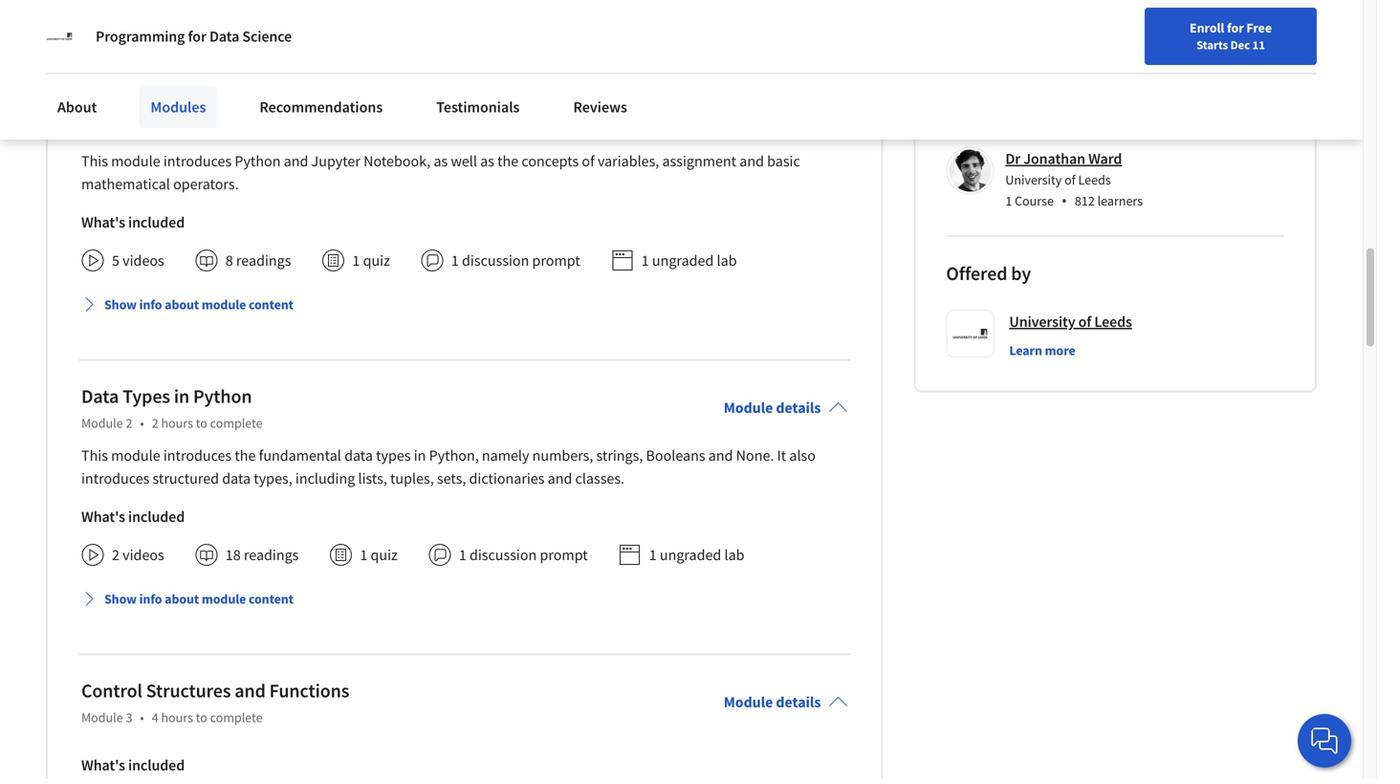 Task type: vqa. For each thing, say whether or not it's contained in the screenshot.
"1" in Replies element
no



Task type: describe. For each thing, give the bounding box(es) containing it.
module details for functions
[[724, 693, 821, 712]]

details for functions
[[776, 693, 821, 712]]

you down detailed
[[209, 95, 232, 114]]

1 quiz for 18 readings
[[360, 546, 398, 565]]

0 vertical spatial develop
[[252, 95, 301, 114]]

0 vertical spatial available
[[83, 15, 138, 33]]

• inside first steps with python • 1 hour to complete
[[140, 120, 144, 137]]

2 vertical spatial introduces
[[81, 469, 150, 489]]

hour
[[161, 120, 188, 137]]

fundamental
[[259, 446, 341, 466]]

in this course, you will learn everything you need to start your programming journey. you will discover the different data types available in python and how to use them, learn how to apply conditional and looping control structures, and write your own functions. this course provides detailed descriptions of new concepts and background information for additional context. the quizzes available will help you to develop your understanding. you will also complete exercises using jupyter notebook on your computer. by using jupyter notebook, you will be able to combine your notes with useful examples so that you develop the resources you need to program independently in the future. this course is a taster of the online msc in data science (statistics) but it can be completed by learners who want an introduction to programming and explore the basics of python.
[[46, 0, 798, 214]]

0 horizontal spatial science
[[242, 27, 292, 46]]

812
[[1075, 192, 1095, 210]]

and left none.
[[709, 446, 733, 466]]

module inside this module introduces the fundamental data types in python, namely numbers, strings, booleans and none. it also introduces structured data types, including lists, tuples, sets, dictionaries and classes.
[[111, 446, 160, 466]]

you right hour
[[188, 136, 211, 154]]

to down the descriptions
[[235, 95, 248, 114]]

learn more button
[[1009, 341, 1076, 360]]

0 horizontal spatial learn
[[187, 0, 219, 13]]

well
[[451, 152, 477, 171]]

learn
[[1009, 342, 1043, 359]]

recommendations
[[260, 98, 383, 117]]

1 horizontal spatial need
[[318, 0, 350, 13]]

to inside data types in python module 2 • 2 hours to complete
[[196, 415, 207, 432]]

3
[[126, 709, 132, 727]]

dr
[[1006, 149, 1021, 169]]

dr jonathan ward link
[[1006, 149, 1122, 169]]

learn more
[[1009, 342, 1076, 359]]

ungraded for and
[[660, 546, 722, 565]]

to down a
[[127, 196, 139, 214]]

control structures and functions module 3 • 4 hours to complete
[[81, 679, 349, 727]]

0 vertical spatial you
[[578, 0, 602, 13]]

the down computer.
[[99, 136, 119, 154]]

basic
[[767, 152, 800, 171]]

what's for 5 videos
[[81, 213, 125, 232]]

your right "find"
[[916, 60, 941, 77]]

will up the control
[[605, 0, 626, 13]]

jupyter inside this module introduces python and jupyter notebook, as well as the concepts of variables, assignment and basic mathematical operators.
[[311, 152, 361, 171]]

useful
[[613, 115, 651, 134]]

english button
[[1018, 38, 1133, 100]]

in right msc
[[298, 176, 310, 194]]

data types in python module 2 • 2 hours to complete
[[81, 385, 263, 432]]

module down 18
[[202, 591, 246, 608]]

coursera image
[[23, 54, 144, 84]]

so
[[718, 115, 732, 134]]

1 horizontal spatial using
[[638, 95, 672, 114]]

module inside this module introduces python and jupyter notebook, as well as the concepts of variables, assignment and basic mathematical operators.
[[111, 152, 160, 171]]

booleans
[[646, 446, 706, 466]]

to left program
[[249, 136, 262, 154]]

quiz for 8 readings
[[363, 251, 390, 270]]

0 horizontal spatial you
[[435, 95, 459, 114]]

concepts inside in this course, you will learn everything you need to start your programming journey. you will discover the different data types available in python and how to use them, learn how to apply conditional and looping control structures, and write your own functions. this course provides detailed descriptions of new concepts and background information for additional context. the quizzes available will help you to develop your understanding. you will also complete exercises using jupyter notebook on your computer. by using jupyter notebook, you will be able to combine your notes with useful examples so that you develop the resources you need to program independently in the future. this course is a taster of the online msc in data science (statistics) but it can be completed by learners who want an introduction to programming and explore the basics of python.
[[357, 75, 413, 93]]

ungraded for variables,
[[652, 251, 714, 270]]

new
[[944, 60, 969, 77]]

can
[[499, 176, 521, 194]]

online
[[224, 176, 265, 194]]

read more button
[[46, 13, 118, 33]]

lab for none.
[[725, 546, 745, 565]]

about link
[[46, 86, 108, 128]]

what's included for 2
[[81, 508, 185, 527]]

modules
[[151, 98, 206, 117]]

this up quizzes
[[46, 75, 71, 93]]

chat with us image
[[1310, 726, 1340, 757]]

and down journey.
[[536, 15, 560, 33]]

2 videos
[[112, 546, 164, 565]]

and down online
[[232, 196, 256, 214]]

0 horizontal spatial need
[[214, 136, 246, 154]]

first steps with python • 1 hour to complete
[[81, 90, 267, 137]]

this
[[61, 0, 84, 13]]

module down 8
[[202, 296, 246, 313]]

1 vertical spatial university
[[1009, 313, 1076, 332]]

2 course from the top
[[75, 176, 117, 194]]

exercises
[[577, 95, 635, 114]]

with inside in this course, you will learn everything you need to start your programming journey. you will discover the different data types available in python and how to use them, learn how to apply conditional and looping control structures, and write your own functions. this course provides detailed descriptions of new concepts and background information for additional context. the quizzes available will help you to develop your understanding. you will also complete exercises using jupyter notebook on your computer. by using jupyter notebook, you will be able to combine your notes with useful examples so that you develop the resources you need to program independently in the future. this course is a taster of the online msc in data science (statistics) but it can be completed by learners who want an introduction to programming and explore the basics of python.
[[583, 115, 609, 134]]

additional
[[621, 75, 684, 93]]

in down the able
[[417, 136, 429, 154]]

the down the able
[[432, 136, 453, 154]]

details for python
[[776, 399, 821, 418]]

structures
[[146, 679, 231, 703]]

and down the different
[[731, 15, 755, 33]]

5
[[112, 251, 120, 270]]

python,
[[429, 446, 479, 466]]

read
[[46, 14, 79, 32]]

types inside this module introduces the fundamental data types in python, namely numbers, strings, booleans and none. it also introduces structured data types, including lists, tuples, sets, dictionaries and classes.
[[376, 446, 411, 466]]

1 inside first steps with python • 1 hour to complete
[[152, 120, 158, 137]]

0 vertical spatial jupyter
[[675, 95, 720, 114]]

and up msc
[[284, 152, 308, 171]]

strings,
[[596, 446, 643, 466]]

that
[[736, 115, 761, 134]]

background
[[444, 75, 519, 93]]

included for 2 videos
[[128, 508, 185, 527]]

complete inside first steps with python • 1 hour to complete
[[205, 120, 257, 137]]

notes
[[544, 115, 579, 134]]

also inside this module introduces the fundamental data types in python, namely numbers, strings, booleans and none. it also introduces structured data types, including lists, tuples, sets, dictionaries and classes.
[[790, 446, 816, 466]]

about for 5 videos
[[165, 296, 199, 313]]

data for structured
[[222, 469, 251, 489]]

learners inside dr jonathan ward university of leeds 1 course • 812 learners
[[1098, 192, 1143, 210]]

and up the able
[[417, 75, 440, 93]]

content for 18 readings
[[249, 591, 294, 608]]

offered
[[946, 262, 1008, 286]]

assignment
[[662, 152, 737, 171]]

1 vertical spatial available
[[96, 95, 151, 114]]

videos for 5 videos
[[123, 251, 164, 270]]

apply
[[425, 15, 459, 33]]

examples
[[654, 115, 714, 134]]

your down new
[[305, 95, 333, 114]]

module details for python
[[724, 399, 821, 418]]

will up 'independently'
[[365, 115, 385, 134]]

read more
[[46, 14, 118, 32]]

what's included for 5
[[81, 213, 185, 232]]

8
[[226, 251, 233, 270]]

it
[[487, 176, 495, 194]]

university of leeds image
[[46, 23, 73, 50]]

completed
[[544, 176, 610, 194]]

introduction
[[46, 196, 123, 214]]

this module introduces python and jupyter notebook, as well as the concepts of variables, assignment and basic mathematical operators.
[[81, 152, 800, 194]]

0 horizontal spatial develop
[[46, 136, 96, 154]]

(statistics)
[[396, 176, 459, 194]]

able
[[408, 115, 435, 134]]

you right that
[[764, 115, 788, 134]]

introduces for structured
[[163, 446, 232, 466]]

• inside dr jonathan ward university of leeds 1 course • 812 learners
[[1062, 191, 1067, 211]]

lab for assignment
[[717, 251, 737, 270]]

show notifications image
[[1161, 62, 1184, 85]]

combine
[[454, 115, 509, 134]]

your up apply
[[402, 0, 430, 13]]

python for with
[[208, 90, 267, 114]]

your left "notes"
[[512, 115, 541, 134]]

• inside control structures and functions module 3 • 4 hours to complete
[[140, 709, 144, 727]]

in inside data types in python module 2 • 2 hours to complete
[[174, 385, 189, 409]]

use
[[278, 15, 300, 33]]

included for 5 videos
[[128, 213, 185, 232]]

explore
[[259, 196, 307, 214]]

0 vertical spatial programming
[[434, 0, 520, 13]]

who
[[687, 176, 714, 194]]

readings for 8 readings
[[236, 251, 291, 270]]

reviews
[[573, 98, 627, 117]]

your down quizzes
[[66, 115, 94, 134]]

on
[[46, 115, 62, 134]]

first
[[81, 90, 117, 114]]

1 how from the left
[[231, 15, 258, 33]]

for for free
[[1227, 19, 1244, 36]]

numbers,
[[532, 446, 593, 466]]

data for different
[[766, 0, 794, 13]]

testimonials
[[436, 98, 520, 117]]

recommendations link
[[248, 86, 394, 128]]

1 ungraded lab for and
[[649, 546, 745, 565]]

also inside in this course, you will learn everything you need to start your programming journey. you will discover the different data types available in python and how to use them, learn how to apply conditional and looping control structures, and write your own functions. this course provides detailed descriptions of new concepts and background information for additional context. the quizzes available will help you to develop your understanding. you will also complete exercises using jupyter notebook on your computer. by using jupyter notebook, you will be able to combine your notes with useful examples so that you develop the resources you need to program independently in the future. this course is a taster of the online msc in data science (statistics) but it can be completed by learners who want an introduction to programming and explore the basics of python.
[[487, 95, 512, 114]]

hours for structures
[[161, 709, 193, 727]]

find
[[888, 60, 913, 77]]

university of leeds link
[[1009, 310, 1132, 334]]

provides
[[120, 75, 174, 93]]

modules link
[[139, 86, 217, 128]]

an
[[751, 176, 767, 194]]

to right the able
[[438, 115, 451, 134]]

about for 2 videos
[[165, 591, 199, 608]]

english
[[1052, 60, 1099, 79]]

taster
[[145, 176, 181, 194]]

prompt for concepts
[[532, 251, 580, 270]]

11
[[1253, 37, 1265, 53]]

the left online
[[200, 176, 221, 194]]

about
[[57, 98, 97, 117]]

module inside control structures and functions module 3 • 4 hours to complete
[[81, 709, 123, 727]]

the left basics
[[310, 196, 331, 214]]

control
[[613, 15, 658, 33]]

quiz for 18 readings
[[371, 546, 398, 565]]

show info about module content for 8 readings
[[104, 296, 294, 313]]

detailed
[[178, 75, 228, 93]]

• inside data types in python module 2 • 2 hours to complete
[[140, 415, 144, 432]]

this inside this module introduces python and jupyter notebook, as well as the concepts of variables, assignment and basic mathematical operators.
[[81, 152, 108, 171]]

complete inside control structures and functions module 3 • 4 hours to complete
[[210, 709, 263, 727]]

types
[[123, 385, 170, 409]]

find your new career
[[888, 60, 1008, 77]]

will down background
[[463, 95, 483, 114]]

understanding.
[[337, 95, 432, 114]]

to inside control structures and functions module 3 • 4 hours to complete
[[196, 709, 207, 727]]

info for 2 videos
[[139, 591, 162, 608]]

find your new career link
[[879, 57, 1018, 81]]

by
[[166, 115, 181, 134]]

notebook
[[723, 95, 785, 114]]

your down read
[[46, 35, 74, 53]]

to left use
[[262, 15, 274, 33]]



Task type: locate. For each thing, give the bounding box(es) containing it.
data inside in this course, you will learn everything you need to start your programming journey. you will discover the different data types available in python and how to use them, learn how to apply conditional and looping control structures, and write your own functions. this course provides detailed descriptions of new concepts and background information for additional context. the quizzes available will help you to develop your understanding. you will also complete exercises using jupyter notebook on your computer. by using jupyter notebook, you will be able to combine your notes with useful examples so that you develop the resources you need to program independently in the future. this course is a taster of the online msc in data science (statistics) but it can be completed by learners who want an introduction to programming and explore the basics of python.
[[766, 0, 794, 13]]

included down 4
[[128, 756, 185, 775]]

2 hours from the top
[[161, 709, 193, 727]]

leeds inside dr jonathan ward university of leeds 1 course • 812 learners
[[1079, 171, 1111, 189]]

science
[[242, 27, 292, 46], [346, 176, 393, 194]]

1 horizontal spatial concepts
[[522, 152, 579, 171]]

1 horizontal spatial science
[[346, 176, 393, 194]]

hours inside data types in python module 2 • 2 hours to complete
[[161, 415, 193, 432]]

1 details from the top
[[776, 399, 821, 418]]

included
[[128, 213, 185, 232], [128, 508, 185, 527], [128, 756, 185, 775]]

hours for types
[[161, 415, 193, 432]]

functions
[[269, 679, 349, 703]]

show info about module content button for 2 videos
[[74, 582, 301, 617]]

career
[[971, 60, 1008, 77]]

0 vertical spatial also
[[487, 95, 512, 114]]

1 what's included from the top
[[81, 213, 185, 232]]

1 discussion prompt down can
[[451, 251, 580, 270]]

content for 8 readings
[[249, 296, 294, 313]]

python inside data types in python module 2 • 2 hours to complete
[[193, 385, 252, 409]]

0 horizontal spatial more
[[83, 14, 118, 32]]

ungraded
[[652, 251, 714, 270], [660, 546, 722, 565]]

the inside this module introduces the fundamental data types in python, namely numbers, strings, booleans and none. it also introduces structured data types, including lists, tuples, sets, dictionaries and classes.
[[235, 446, 256, 466]]

quizzes
[[46, 95, 92, 114]]

data
[[766, 0, 794, 13], [344, 446, 373, 466], [222, 469, 251, 489]]

steps
[[121, 90, 164, 114]]

0 vertical spatial discussion
[[462, 251, 529, 270]]

python inside first steps with python • 1 hour to complete
[[208, 90, 267, 114]]

for for data
[[188, 27, 206, 46]]

0 horizontal spatial how
[[231, 15, 258, 33]]

be
[[389, 115, 405, 134], [524, 176, 540, 194]]

types up 'tuples,' at the bottom
[[376, 446, 411, 466]]

and up an
[[740, 152, 764, 171]]

this
[[46, 75, 71, 93], [81, 152, 108, 171], [46, 176, 71, 194], [81, 446, 108, 466]]

more for learn more
[[1045, 342, 1076, 359]]

show for 2
[[104, 591, 137, 608]]

0 vertical spatial 1 ungraded lab
[[642, 251, 737, 270]]

info down 5 videos
[[139, 296, 162, 313]]

computer.
[[98, 115, 162, 134]]

1 vertical spatial data
[[313, 176, 343, 194]]

1 vertical spatial types
[[376, 446, 411, 466]]

1 vertical spatial info
[[139, 591, 162, 608]]

1 what's from the top
[[81, 213, 125, 232]]

this up introduction
[[46, 176, 71, 194]]

in up 'tuples,' at the bottom
[[414, 446, 426, 466]]

0 vertical spatial more
[[83, 14, 118, 32]]

2 what's from the top
[[81, 508, 125, 527]]

introduces inside this module introduces python and jupyter notebook, as well as the concepts of variables, assignment and basic mathematical operators.
[[163, 152, 232, 171]]

0 vertical spatial ungraded
[[652, 251, 714, 270]]

to left apply
[[409, 15, 422, 33]]

0 horizontal spatial using
[[185, 115, 218, 134]]

included down taster
[[128, 213, 185, 232]]

none.
[[736, 446, 774, 466]]

2 horizontal spatial data
[[766, 0, 794, 13]]

the up can
[[498, 152, 519, 171]]

0 vertical spatial about
[[165, 296, 199, 313]]

how down everything
[[231, 15, 258, 33]]

as left well
[[434, 152, 448, 171]]

also
[[487, 95, 512, 114], [790, 446, 816, 466]]

1 vertical spatial lab
[[725, 546, 745, 565]]

0 vertical spatial concepts
[[357, 75, 413, 93]]

0 horizontal spatial by
[[614, 176, 629, 194]]

info
[[139, 296, 162, 313], [139, 591, 162, 608]]

jupyter up examples
[[675, 95, 720, 114]]

1 vertical spatial with
[[583, 115, 609, 134]]

discussion down it
[[462, 251, 529, 270]]

1 horizontal spatial for
[[600, 75, 618, 93]]

python for in
[[193, 385, 252, 409]]

university inside dr jonathan ward university of leeds 1 course • 812 learners
[[1006, 171, 1062, 189]]

be down understanding. at top left
[[389, 115, 405, 134]]

concepts
[[357, 75, 413, 93], [522, 152, 579, 171]]

1 horizontal spatial develop
[[252, 95, 301, 114]]

develop
[[252, 95, 301, 114], [46, 136, 96, 154]]

you up the looping
[[578, 0, 602, 13]]

0 vertical spatial data
[[209, 27, 239, 46]]

prompt down completed
[[532, 251, 580, 270]]

1 vertical spatial readings
[[244, 546, 299, 565]]

notebook,
[[270, 115, 335, 134], [364, 152, 431, 171]]

in inside this module introduces the fundamental data types in python, namely numbers, strings, booleans and none. it also introduces structured data types, including lists, tuples, sets, dictionaries and classes.
[[414, 446, 426, 466]]

1 vertical spatial course
[[75, 176, 117, 194]]

with inside first steps with python • 1 hour to complete
[[167, 90, 204, 114]]

info for 5 videos
[[139, 296, 162, 313]]

will up programming for data science
[[163, 0, 183, 13]]

dictionaries
[[469, 469, 545, 489]]

1 quiz down lists,
[[360, 546, 398, 565]]

you up 'independently'
[[338, 115, 361, 134]]

prompt for strings,
[[540, 546, 588, 565]]

learners inside in this course, you will learn everything you need to start your programming journey. you will discover the different data types available in python and how to use them, learn how to apply conditional and looping control structures, and write your own functions. this course provides detailed descriptions of new concepts and background information for additional context. the quizzes available will help you to develop your understanding. you will also complete exercises using jupyter notebook on your computer. by using jupyter notebook, you will be able to combine your notes with useful examples so that you develop the resources you need to program independently in the future. this course is a taster of the online msc in data science (statistics) but it can be completed by learners who want an introduction to programming and explore the basics of python.
[[632, 176, 683, 194]]

0 horizontal spatial also
[[487, 95, 512, 114]]

in
[[46, 0, 58, 13]]

1 vertical spatial what's included
[[81, 508, 185, 527]]

course
[[75, 75, 117, 93], [75, 176, 117, 194]]

0 vertical spatial 1 discussion prompt
[[451, 251, 580, 270]]

university up learn more button
[[1009, 313, 1076, 332]]

science up basics
[[346, 176, 393, 194]]

1 included from the top
[[128, 213, 185, 232]]

1 vertical spatial data
[[344, 446, 373, 466]]

complete down help
[[205, 120, 257, 137]]

0 horizontal spatial learners
[[632, 176, 683, 194]]

0 vertical spatial introduces
[[163, 152, 232, 171]]

of inside dr jonathan ward university of leeds 1 course • 812 learners
[[1065, 171, 1076, 189]]

1 vertical spatial science
[[346, 176, 393, 194]]

1 vertical spatial leeds
[[1095, 313, 1132, 332]]

1 vertical spatial show info about module content
[[104, 591, 294, 608]]

what's included
[[81, 213, 185, 232], [81, 508, 185, 527], [81, 756, 185, 775]]

show info about module content button for 5 videos
[[74, 288, 301, 322]]

resources
[[123, 136, 184, 154]]

programming for data science
[[96, 27, 292, 46]]

1 vertical spatial programming
[[143, 196, 229, 214]]

1 vertical spatial introduces
[[163, 446, 232, 466]]

own
[[78, 35, 105, 53]]

2 vertical spatial data
[[81, 385, 119, 409]]

quiz down lists,
[[371, 546, 398, 565]]

complete inside data types in python module 2 • 2 hours to complete
[[210, 415, 263, 432]]

module inside data types in python module 2 • 2 hours to complete
[[81, 415, 123, 432]]

1 vertical spatial videos
[[123, 546, 164, 565]]

1 horizontal spatial by
[[1011, 262, 1031, 286]]

also right it
[[790, 446, 816, 466]]

1 horizontal spatial be
[[524, 176, 540, 194]]

1 content from the top
[[249, 296, 294, 313]]

0 vertical spatial module details
[[724, 399, 821, 418]]

8 readings
[[226, 251, 291, 270]]

learn down the start
[[343, 15, 375, 33]]

1 module details from the top
[[724, 399, 821, 418]]

introduces up operators.
[[163, 152, 232, 171]]

independently
[[324, 136, 414, 154]]

functions.
[[108, 35, 170, 53]]

notebook, up (statistics)
[[364, 152, 431, 171]]

quiz down basics
[[363, 251, 390, 270]]

1 show info about module content button from the top
[[74, 288, 301, 322]]

0 vertical spatial notebook,
[[270, 115, 335, 134]]

0 vertical spatial by
[[614, 176, 629, 194]]

discussion for namely
[[470, 546, 537, 565]]

0 vertical spatial be
[[389, 115, 405, 134]]

1 horizontal spatial learn
[[343, 15, 375, 33]]

1 vertical spatial learn
[[343, 15, 375, 33]]

this down data types in python module 2 • 2 hours to complete
[[81, 446, 108, 466]]

1 inside dr jonathan ward university of leeds 1 course • 812 learners
[[1006, 192, 1012, 210]]

python right types
[[193, 385, 252, 409]]

0 horizontal spatial 2
[[112, 546, 120, 565]]

• down types
[[140, 415, 144, 432]]

what's up 5
[[81, 213, 125, 232]]

show info about module content
[[104, 296, 294, 313], [104, 591, 294, 608]]

learn up programming for data science
[[187, 0, 219, 13]]

1 show from the top
[[104, 296, 137, 313]]

more inside button
[[83, 14, 118, 32]]

2 videos from the top
[[123, 546, 164, 565]]

dr jonathan ward image
[[949, 150, 991, 192]]

is
[[120, 176, 130, 194]]

control
[[81, 679, 142, 703]]

2 show info about module content button from the top
[[74, 582, 301, 617]]

1 horizontal spatial programming
[[434, 0, 520, 13]]

0 horizontal spatial with
[[167, 90, 204, 114]]

3 what's from the top
[[81, 756, 125, 775]]

2 module details from the top
[[724, 693, 821, 712]]

what's up 2 videos
[[81, 508, 125, 527]]

dr jonathan ward university of leeds 1 course • 812 learners
[[1006, 149, 1143, 211]]

discover
[[629, 0, 681, 13]]

program
[[266, 136, 320, 154]]

python.
[[392, 196, 440, 214]]

0 vertical spatial info
[[139, 296, 162, 313]]

2 horizontal spatial 2
[[152, 415, 158, 432]]

2 vertical spatial included
[[128, 756, 185, 775]]

help
[[178, 95, 205, 114]]

by inside in this course, you will learn everything you need to start your programming journey. you will discover the different data types available in python and how to use them, learn how to apply conditional and looping control structures, and write your own functions. this course provides detailed descriptions of new concepts and background information for additional context. the quizzes available will help you to develop your understanding. you will also complete exercises using jupyter notebook on your computer. by using jupyter notebook, you will be able to combine your notes with useful examples so that you develop the resources you need to program independently in the future. this course is a taster of the online msc in data science (statistics) but it can be completed by learners who want an introduction to programming and explore the basics of python.
[[614, 176, 629, 194]]

structured
[[153, 469, 219, 489]]

2 how from the left
[[379, 15, 405, 33]]

None search field
[[273, 50, 588, 88]]

to down structures
[[196, 709, 207, 727]]

videos down structured at the left bottom
[[123, 546, 164, 565]]

0 vertical spatial types
[[46, 15, 79, 33]]

2 vertical spatial jupyter
[[311, 152, 361, 171]]

for up the dec
[[1227, 19, 1244, 36]]

the up structures,
[[685, 0, 705, 13]]

complete down "information"
[[516, 95, 574, 114]]

show info about module content button down 8
[[74, 288, 301, 322]]

show info about module content down 18
[[104, 591, 294, 608]]

msc
[[269, 176, 295, 194]]

by down variables,
[[614, 176, 629, 194]]

jupyter down the descriptions
[[222, 115, 266, 134]]

content down 8 readings
[[249, 296, 294, 313]]

1 horizontal spatial jupyter
[[311, 152, 361, 171]]

0 horizontal spatial data
[[222, 469, 251, 489]]

by right offered
[[1011, 262, 1031, 286]]

starts
[[1197, 37, 1228, 53]]

1 horizontal spatial notebook,
[[364, 152, 431, 171]]

conditional
[[463, 15, 532, 33]]

1 vertical spatial show info about module content button
[[74, 582, 301, 617]]

1 vertical spatial quiz
[[371, 546, 398, 565]]

to left the start
[[353, 0, 366, 13]]

learners right 812
[[1098, 192, 1143, 210]]

3 included from the top
[[128, 756, 185, 775]]

the inside this module introduces python and jupyter notebook, as well as the concepts of variables, assignment and basic mathematical operators.
[[498, 152, 519, 171]]

ward
[[1089, 149, 1122, 169]]

show info about module content button
[[74, 288, 301, 322], [74, 582, 301, 617]]

jupyter up basics
[[311, 152, 361, 171]]

data up lists,
[[344, 446, 373, 466]]

1 discussion prompt for numbers,
[[459, 546, 588, 565]]

including
[[295, 469, 355, 489]]

everything
[[222, 0, 288, 13]]

reviews link
[[562, 86, 639, 128]]

concepts inside this module introduces python and jupyter notebook, as well as the concepts of variables, assignment and basic mathematical operators.
[[522, 152, 579, 171]]

1 info from the top
[[139, 296, 162, 313]]

0 vertical spatial 1 quiz
[[352, 251, 390, 270]]

0 vertical spatial show
[[104, 296, 137, 313]]

hours right 4
[[161, 709, 193, 727]]

more inside button
[[1045, 342, 1076, 359]]

2 vertical spatial what's included
[[81, 756, 185, 775]]

1 hours from the top
[[161, 415, 193, 432]]

2 info from the top
[[139, 591, 162, 608]]

of inside this module introduces python and jupyter notebook, as well as the concepts of variables, assignment and basic mathematical operators.
[[582, 152, 595, 171]]

2 horizontal spatial for
[[1227, 19, 1244, 36]]

1 vertical spatial need
[[214, 136, 246, 154]]

be right can
[[524, 176, 540, 194]]

1 ungraded lab
[[642, 251, 737, 270], [649, 546, 745, 565]]

1 show info about module content from the top
[[104, 296, 294, 313]]

types down the this
[[46, 15, 79, 33]]

show info about module content button down 18
[[74, 582, 301, 617]]

and down everything
[[204, 15, 228, 33]]

1 horizontal spatial as
[[480, 152, 494, 171]]

1 vertical spatial 1 discussion prompt
[[459, 546, 588, 565]]

you up use
[[292, 0, 315, 13]]

concepts up understanding. at top left
[[357, 75, 413, 93]]

course up introduction
[[75, 176, 117, 194]]

hours down types
[[161, 415, 193, 432]]

2 horizontal spatial data
[[313, 176, 343, 194]]

1 about from the top
[[165, 296, 199, 313]]

in right types
[[174, 385, 189, 409]]

hours inside control structures and functions module 3 • 4 hours to complete
[[161, 709, 193, 727]]

introduces for operators.
[[163, 152, 232, 171]]

0 vertical spatial hours
[[161, 415, 193, 432]]

1 discussion prompt
[[451, 251, 580, 270], [459, 546, 588, 565]]

more down university of leeds
[[1045, 342, 1076, 359]]

2 vertical spatial what's
[[81, 756, 125, 775]]

0 vertical spatial quiz
[[363, 251, 390, 270]]

2 show info about module content from the top
[[104, 591, 294, 608]]

using down help
[[185, 115, 218, 134]]

information
[[522, 75, 596, 93]]

how
[[231, 15, 258, 33], [379, 15, 405, 33]]

1 as from the left
[[434, 152, 448, 171]]

2 content from the top
[[249, 591, 294, 608]]

discussion for as
[[462, 251, 529, 270]]

0 horizontal spatial be
[[389, 115, 405, 134]]

1 vertical spatial 1 quiz
[[360, 546, 398, 565]]

2 as from the left
[[480, 152, 494, 171]]

videos for 2 videos
[[123, 546, 164, 565]]

1 vertical spatial jupyter
[[222, 115, 266, 134]]

details
[[776, 399, 821, 418], [776, 693, 821, 712]]

1 vertical spatial hours
[[161, 709, 193, 727]]

content
[[249, 296, 294, 313], [249, 591, 294, 608]]

videos right 5
[[123, 251, 164, 270]]

2 what's included from the top
[[81, 508, 185, 527]]

tuples,
[[390, 469, 434, 489]]

1 videos from the top
[[123, 251, 164, 270]]

0 vertical spatial learn
[[187, 0, 219, 13]]

data left types
[[81, 385, 119, 409]]

for inside in this course, you will learn everything you need to start your programming journey. you will discover the different data types available in python and how to use them, learn how to apply conditional and looping control structures, and write your own functions. this course provides detailed descriptions of new concepts and background information for additional context. the quizzes available will help you to develop your understanding. you will also complete exercises using jupyter notebook on your computer. by using jupyter notebook, you will be able to combine your notes with useful examples so that you develop the resources you need to program independently in the future. this course is a taster of the online msc in data science (statistics) but it can be completed by learners who want an introduction to programming and explore the basics of python.
[[600, 75, 618, 93]]

3 what's included from the top
[[81, 756, 185, 775]]

more for read more
[[83, 14, 118, 32]]

this up mathematical
[[81, 152, 108, 171]]

• left 4
[[140, 709, 144, 727]]

0 vertical spatial university
[[1006, 171, 1062, 189]]

readings right 18
[[244, 546, 299, 565]]

0 horizontal spatial concepts
[[357, 75, 413, 93]]

2 details from the top
[[776, 693, 821, 712]]

2 show from the top
[[104, 591, 137, 608]]

to inside first steps with python • 1 hour to complete
[[190, 120, 202, 137]]

1 horizontal spatial data
[[209, 27, 239, 46]]

the up 'types,'
[[235, 446, 256, 466]]

0 vertical spatial with
[[167, 90, 204, 114]]

and
[[204, 15, 228, 33], [536, 15, 560, 33], [731, 15, 755, 33], [417, 75, 440, 93], [284, 152, 308, 171], [740, 152, 764, 171], [232, 196, 256, 214], [709, 446, 733, 466], [548, 469, 572, 489], [235, 679, 266, 703]]

data inside in this course, you will learn everything you need to start your programming journey. you will discover the different data types available in python and how to use them, learn how to apply conditional and looping control structures, and write your own functions. this course provides detailed descriptions of new concepts and background information for additional context. the quizzes available will help you to develop your understanding. you will also complete exercises using jupyter notebook on your computer. by using jupyter notebook, you will be able to combine your notes with useful examples so that you develop the resources you need to program independently in the future. this course is a taster of the online msc in data science (statistics) but it can be completed by learners who want an introduction to programming and explore the basics of python.
[[313, 176, 343, 194]]

develop down the descriptions
[[252, 95, 301, 114]]

included up 2 videos
[[128, 508, 185, 527]]

namely
[[482, 446, 529, 466]]

data up write
[[766, 0, 794, 13]]

develop down on at the top left of the page
[[46, 136, 96, 154]]

science inside in this course, you will learn everything you need to start your programming journey. you will discover the different data types available in python and how to use them, learn how to apply conditional and looping control structures, and write your own functions. this course provides detailed descriptions of new concepts and background information for additional context. the quizzes available will help you to develop your understanding. you will also complete exercises using jupyter notebook on your computer. by using jupyter notebook, you will be able to combine your notes with useful examples so that you develop the resources you need to program independently in the future. this course is a taster of the online msc in data science (statistics) but it can be completed by learners who want an introduction to programming and explore the basics of python.
[[346, 176, 393, 194]]

free
[[1247, 19, 1272, 36]]

1 horizontal spatial 2
[[126, 415, 132, 432]]

what's included up 2 videos
[[81, 508, 185, 527]]

1 course from the top
[[75, 75, 117, 93]]

and inside control structures and functions module 3 • 4 hours to complete
[[235, 679, 266, 703]]

readings for 18 readings
[[244, 546, 299, 565]]

you up programming
[[136, 0, 159, 13]]

in up the 'functions.'
[[141, 15, 153, 33]]

1 horizontal spatial how
[[379, 15, 405, 33]]

notebook, inside in this course, you will learn everything you need to start your programming journey. you will discover the different data types available in python and how to use them, learn how to apply conditional and looping control structures, and write your own functions. this course provides detailed descriptions of new concepts and background information for additional context. the quizzes available will help you to develop your understanding. you will also complete exercises using jupyter notebook on your computer. by using jupyter notebook, you will be able to combine your notes with useful examples so that you develop the resources you need to program independently in the future. this course is a taster of the online msc in data science (statistics) but it can be completed by learners who want an introduction to programming and explore the basics of python.
[[270, 115, 335, 134]]

•
[[140, 120, 144, 137], [1062, 191, 1067, 211], [140, 415, 144, 432], [140, 709, 144, 727]]

and down numbers,
[[548, 469, 572, 489]]

introduces
[[163, 152, 232, 171], [163, 446, 232, 466], [81, 469, 150, 489]]

types inside in this course, you will learn everything you need to start your programming journey. you will discover the different data types available in python and how to use them, learn how to apply conditional and looping control structures, and write your own functions. this course provides detailed descriptions of new concepts and background information for additional context. the quizzes available will help you to develop your understanding. you will also complete exercises using jupyter notebook on your computer. by using jupyter notebook, you will be able to combine your notes with useful examples so that you develop the resources you need to program independently in the future. this course is a taster of the online msc in data science (statistics) but it can be completed by learners who want an introduction to programming and explore the basics of python.
[[46, 15, 79, 33]]

python for introduces
[[235, 152, 281, 171]]

notebook, up program
[[270, 115, 335, 134]]

18 readings
[[226, 546, 299, 565]]

1 vertical spatial using
[[185, 115, 218, 134]]

1 discussion prompt for the
[[451, 251, 580, 270]]

1 vertical spatial be
[[524, 176, 540, 194]]

complete
[[516, 95, 574, 114], [205, 120, 257, 137], [210, 415, 263, 432], [210, 709, 263, 727]]

python
[[156, 15, 201, 33], [208, 90, 267, 114], [235, 152, 281, 171], [193, 385, 252, 409]]

1 vertical spatial module details
[[724, 693, 821, 712]]

show info about module content for 18 readings
[[104, 591, 294, 608]]

structures,
[[661, 15, 728, 33]]

0 vertical spatial readings
[[236, 251, 291, 270]]

0 vertical spatial what's
[[81, 213, 125, 232]]

python inside this module introduces python and jupyter notebook, as well as the concepts of variables, assignment and basic mathematical operators.
[[235, 152, 281, 171]]

python inside in this course, you will learn everything you need to start your programming journey. you will discover the different data types available in python and how to use them, learn how to apply conditional and looping control structures, and write your own functions. this course provides detailed descriptions of new concepts and background information for additional context. the quizzes available will help you to develop your understanding. you will also complete exercises using jupyter notebook on your computer. by using jupyter notebook, you will be able to combine your notes with useful examples so that you develop the resources you need to program independently in the future. this course is a taster of the online msc in data science (statistics) but it can be completed by learners who want an introduction to programming and explore the basics of python.
[[156, 15, 201, 33]]

show for 5
[[104, 296, 137, 313]]

notebook, inside this module introduces python and jupyter notebook, as well as the concepts of variables, assignment and basic mathematical operators.
[[364, 152, 431, 171]]

1 vertical spatial concepts
[[522, 152, 579, 171]]

will up by
[[154, 95, 175, 114]]

introduces left structured at the left bottom
[[81, 469, 150, 489]]

2 about from the top
[[165, 591, 199, 608]]

available down course,
[[83, 15, 138, 33]]

1 quiz for 8 readings
[[352, 251, 390, 270]]

1 vertical spatial you
[[435, 95, 459, 114]]

this inside this module introduces the fundamental data types in python, namely numbers, strings, booleans and none. it also introduces structured data types, including lists, tuples, sets, dictionaries and classes.
[[81, 446, 108, 466]]

0 vertical spatial data
[[766, 0, 794, 13]]

it
[[777, 446, 786, 466]]

python up online
[[235, 152, 281, 171]]

complete inside in this course, you will learn everything you need to start your programming journey. you will discover the different data types available in python and how to use them, learn how to apply conditional and looping control structures, and write your own functions. this course provides detailed descriptions of new concepts and background information for additional context. the quizzes available will help you to develop your understanding. you will also complete exercises using jupyter notebook on your computer. by using jupyter notebook, you will be able to combine your notes with useful examples so that you develop the resources you need to program independently in the future. this course is a taster of the online msc in data science (statistics) but it can be completed by learners who want an introduction to programming and explore the basics of python.
[[516, 95, 574, 114]]

what's included down 3
[[81, 756, 185, 775]]

data inside data types in python module 2 • 2 hours to complete
[[81, 385, 119, 409]]

types,
[[254, 469, 292, 489]]

basics
[[334, 196, 372, 214]]

programming down operators.
[[143, 196, 229, 214]]

1 horizontal spatial more
[[1045, 342, 1076, 359]]

0 horizontal spatial as
[[434, 152, 448, 171]]

2 included from the top
[[128, 508, 185, 527]]

enroll for free starts dec 11
[[1190, 19, 1272, 53]]

this module introduces the fundamental data types in python, namely numbers, strings, booleans and none. it also introduces structured data types, including lists, tuples, sets, dictionaries and classes.
[[81, 446, 816, 489]]

programming
[[96, 27, 185, 46]]

available
[[83, 15, 138, 33], [96, 95, 151, 114]]

1 vertical spatial content
[[249, 591, 294, 608]]

1 ungraded lab for variables,
[[642, 251, 737, 270]]

5 videos
[[112, 251, 164, 270]]

• down steps
[[140, 120, 144, 137]]

1 vertical spatial show
[[104, 591, 137, 608]]

what's for 2 videos
[[81, 508, 125, 527]]

for inside enroll for free starts dec 11
[[1227, 19, 1244, 36]]

0 vertical spatial included
[[128, 213, 185, 232]]

offered by
[[946, 262, 1031, 286]]

banner navigation
[[15, 0, 538, 53]]



